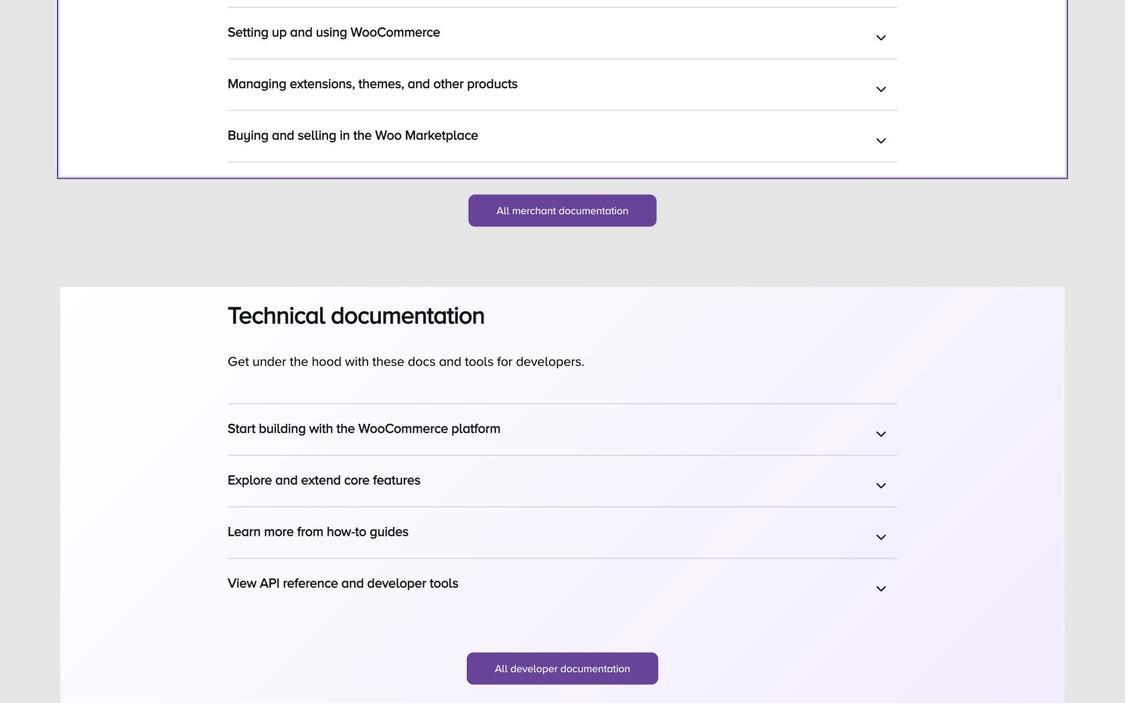Task type: vqa. For each thing, say whether or not it's contained in the screenshot.
'SEARCH' Icon
no



Task type: locate. For each thing, give the bounding box(es) containing it.
chevron up image
[[876, 29, 887, 43], [876, 81, 887, 94]]

1 chevron up image from the top
[[876, 29, 887, 43]]

0 vertical spatial chevron up image
[[876, 29, 887, 43]]

chevron up image
[[876, 132, 887, 146]]

1 vertical spatial chevron up image
[[876, 81, 887, 94]]



Task type: describe. For each thing, give the bounding box(es) containing it.
2 chevron up image from the top
[[876, 81, 887, 94]]



